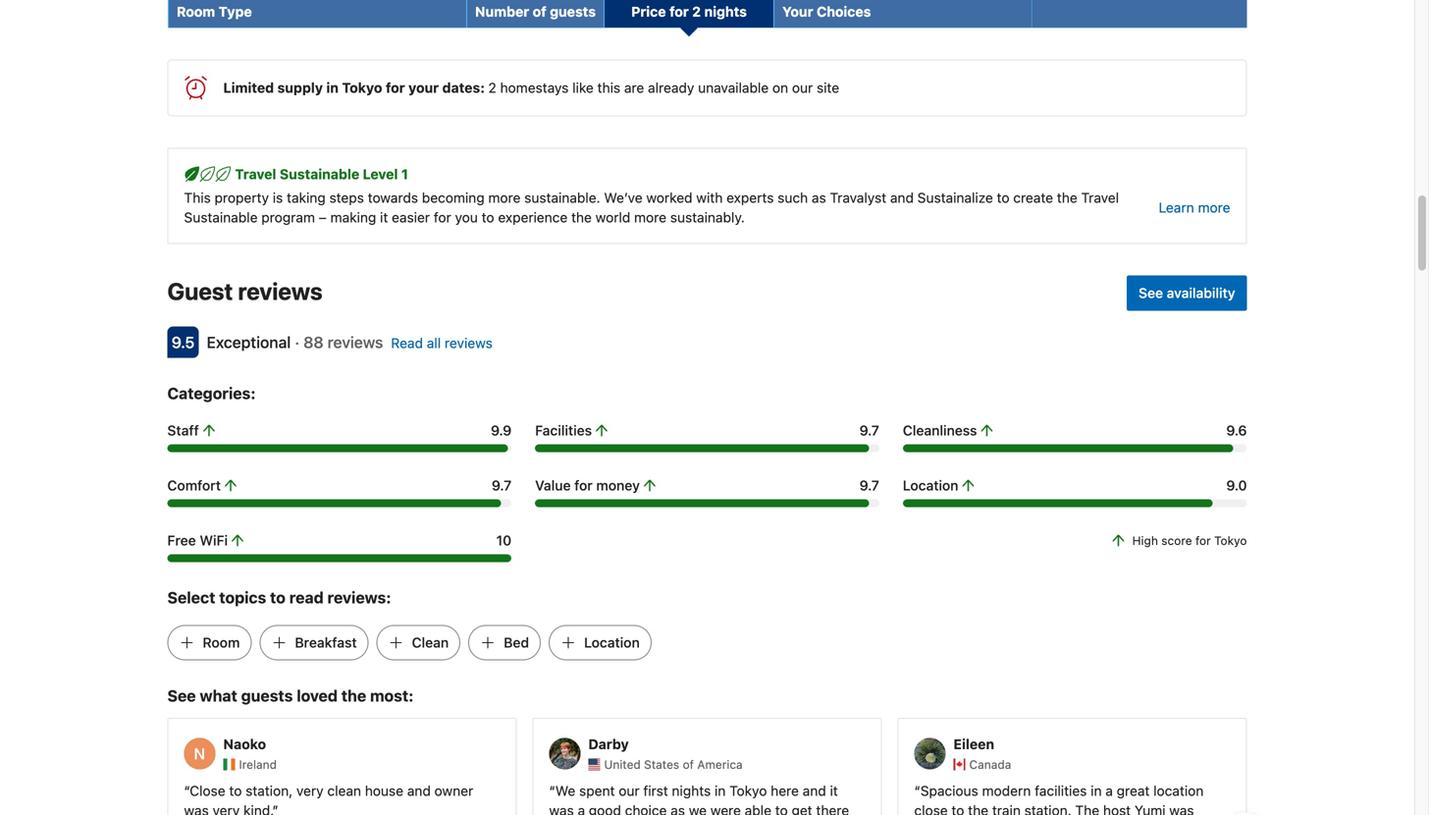 Task type: locate. For each thing, give the bounding box(es) containing it.
the down sustainable. at the left
[[572, 209, 592, 225]]

experts
[[727, 189, 774, 206]]

1 horizontal spatial and
[[891, 189, 914, 206]]

0 horizontal spatial very
[[213, 802, 240, 815]]

taking
[[287, 189, 326, 206]]

9.9
[[491, 422, 512, 438]]

see
[[1139, 285, 1164, 301], [167, 686, 196, 705]]

program
[[262, 209, 315, 225]]

limited supply in tokyo for your dates: 2 homestays like this are already unavailable on our site
[[223, 79, 840, 96]]

0 vertical spatial very
[[297, 783, 324, 799]]

united states of america image
[[589, 759, 601, 770]]

0 vertical spatial guests
[[550, 3, 596, 20]]

0 horizontal spatial of
[[533, 3, 547, 20]]

learn more button
[[1159, 198, 1231, 217]]

america
[[698, 758, 743, 771]]

travel right create
[[1082, 189, 1120, 206]]

1 horizontal spatial in
[[1091, 783, 1102, 799]]

free wifi 10 meter
[[167, 554, 512, 562]]

more
[[489, 189, 521, 206], [1199, 199, 1231, 215], [634, 209, 667, 225]]

see for see availability
[[1139, 285, 1164, 301]]

0 horizontal spatial tokyo
[[342, 79, 382, 96]]

2 right dates:
[[489, 79, 497, 96]]

to
[[997, 189, 1010, 206], [482, 209, 495, 225], [270, 588, 286, 607], [229, 783, 242, 799], [952, 802, 965, 815]]

2 " from the left
[[549, 783, 556, 799]]

1 horizontal spatial tokyo
[[1215, 534, 1248, 547]]

eileen
[[954, 736, 995, 752]]

0 vertical spatial in
[[326, 79, 339, 96]]

the right create
[[1058, 189, 1078, 206]]

travel up the 'property'
[[235, 166, 276, 182]]

for right the score
[[1196, 534, 1212, 547]]

nights
[[705, 3, 747, 20]]

2 horizontal spatial "
[[915, 783, 921, 799]]

1 vertical spatial see
[[167, 686, 196, 705]]

and right travalyst
[[891, 189, 914, 206]]

easier
[[392, 209, 430, 225]]

ireland
[[239, 758, 277, 771]]

1 horizontal spatial sustainable
[[280, 166, 360, 182]]

and inside this property is taking steps towards becoming more sustainable. we've worked with experts such as travalyst and sustainalize to create the travel sustainable program – making it easier for you to experience the world more sustainably.
[[891, 189, 914, 206]]

for down becoming
[[434, 209, 452, 225]]

see left what at the left bottom of the page
[[167, 686, 196, 705]]

the
[[1058, 189, 1078, 206], [572, 209, 592, 225], [342, 686, 366, 705], [969, 802, 989, 815]]

dates:
[[442, 79, 485, 96]]

very left clean
[[297, 783, 324, 799]]

0 vertical spatial room
[[177, 3, 215, 20]]

0 horizontal spatial guests
[[241, 686, 293, 705]]

to down ireland "image"
[[229, 783, 242, 799]]

room left the type
[[177, 3, 215, 20]]

1 horizontal spatial 2
[[693, 3, 701, 20]]

tokyo right the score
[[1215, 534, 1248, 547]]

very
[[297, 783, 324, 799], [213, 802, 240, 815]]

sustainable down the 'property'
[[184, 209, 258, 225]]

was
[[184, 802, 209, 815]]

unavailable
[[698, 79, 769, 96]]

wifi
[[200, 532, 228, 548]]

is
[[273, 189, 283, 206]]

tokyo
[[342, 79, 382, 96], [1215, 534, 1248, 547]]

9.7 for facilities
[[860, 422, 880, 438]]

in right supply
[[326, 79, 339, 96]]

see inside button
[[1139, 285, 1164, 301]]

sustainably.
[[671, 209, 745, 225]]

0 horizontal spatial travel
[[235, 166, 276, 182]]

comfort
[[167, 477, 221, 493]]

location
[[903, 477, 959, 493], [584, 634, 640, 650]]

states
[[644, 758, 680, 771]]

"
[[184, 783, 190, 799], [549, 783, 556, 799], [915, 783, 921, 799]]

breakfast
[[295, 634, 357, 650]]

of right states
[[683, 758, 694, 771]]

for inside this property is taking steps towards becoming more sustainable. we've worked with experts such as travalyst and sustainalize to create the travel sustainable program – making it easier for you to experience the world more sustainably.
[[434, 209, 452, 225]]

this is a carousel with rotating slides. it displays featured reviews of the property. use the next and previous buttons to navigate. region
[[152, 710, 1263, 815]]

2 horizontal spatial reviews
[[445, 335, 493, 351]]

learn
[[1159, 199, 1195, 215]]

1 vertical spatial room
[[203, 634, 240, 650]]

0 horizontal spatial location
[[584, 634, 640, 650]]

room for room type
[[177, 3, 215, 20]]

in inside " spacious modern facilities in a great location close to the train station. the host yumi wa
[[1091, 783, 1102, 799]]

1 vertical spatial and
[[407, 783, 431, 799]]

and
[[891, 189, 914, 206], [407, 783, 431, 799]]

tokyo for for
[[1215, 534, 1248, 547]]

homestays
[[500, 79, 569, 96]]

create
[[1014, 189, 1054, 206]]

of
[[533, 3, 547, 20], [683, 758, 694, 771]]

1 vertical spatial location
[[584, 634, 640, 650]]

0 horizontal spatial and
[[407, 783, 431, 799]]

read
[[391, 335, 423, 351]]

1
[[402, 166, 408, 182]]

1 vertical spatial of
[[683, 758, 694, 771]]

making
[[330, 209, 376, 225]]

" for " spacious modern facilities in a great location close to the train station. the host yumi wa
[[915, 783, 921, 799]]

see availability button
[[1128, 275, 1248, 311]]

and right house
[[407, 783, 431, 799]]

2 left nights on the top
[[693, 3, 701, 20]]

0 vertical spatial location
[[903, 477, 959, 493]]

the left train
[[969, 802, 989, 815]]

1 vertical spatial in
[[1091, 783, 1102, 799]]

of right number
[[533, 3, 547, 20]]

" spacious modern facilities in a great location close to the train station. the host yumi wa
[[915, 783, 1204, 815]]

room type
[[177, 3, 252, 20]]

location 9.0 meter
[[903, 499, 1248, 507]]

sustainable inside this property is taking steps towards becoming more sustainable. we've worked with experts such as travalyst and sustainalize to create the travel sustainable program – making it easier for you to experience the world more sustainably.
[[184, 209, 258, 225]]

station.
[[1025, 802, 1072, 815]]

guest reviews element
[[167, 275, 1120, 307]]

very down close
[[213, 802, 240, 815]]

0 vertical spatial and
[[891, 189, 914, 206]]

sustainable up the taking
[[280, 166, 360, 182]]

0 vertical spatial of
[[533, 3, 547, 20]]

to down spacious at the right bottom of the page
[[952, 802, 965, 815]]

in left a
[[1091, 783, 1102, 799]]

0 vertical spatial see
[[1139, 285, 1164, 301]]

more right learn
[[1199, 199, 1231, 215]]

room for room
[[203, 634, 240, 650]]

such
[[778, 189, 808, 206]]

see left availability
[[1139, 285, 1164, 301]]

9.7 for comfort
[[492, 477, 512, 493]]

reviews right all
[[445, 335, 493, 351]]

modern
[[983, 783, 1032, 799]]

guests for what
[[241, 686, 293, 705]]

more up experience
[[489, 189, 521, 206]]

more down "worked"
[[634, 209, 667, 225]]

1 vertical spatial sustainable
[[184, 209, 258, 225]]

to left create
[[997, 189, 1010, 206]]

to left read
[[270, 588, 286, 607]]

all
[[427, 335, 441, 351]]

travel sustainable level 1
[[235, 166, 408, 182]]

1 vertical spatial tokyo
[[1215, 534, 1248, 547]]

the right loved
[[342, 686, 366, 705]]

travel
[[235, 166, 276, 182], [1082, 189, 1120, 206]]

1 horizontal spatial of
[[683, 758, 694, 771]]

·
[[295, 333, 300, 351]]

reviews
[[238, 277, 323, 305], [328, 333, 383, 351], [445, 335, 493, 351]]

" inside the " close to station, very clean house and owner was very kind.
[[184, 783, 190, 799]]

1 vertical spatial guests
[[241, 686, 293, 705]]

1 vertical spatial 2
[[489, 79, 497, 96]]

level
[[363, 166, 398, 182]]

guests
[[550, 3, 596, 20], [241, 686, 293, 705]]

1 horizontal spatial see
[[1139, 285, 1164, 301]]

1 vertical spatial travel
[[1082, 189, 1120, 206]]

3 " from the left
[[915, 783, 921, 799]]

learn more
[[1159, 199, 1231, 215]]

owner
[[435, 783, 474, 799]]

" inside " spacious modern facilities in a great location close to the train station. the host yumi wa
[[915, 783, 921, 799]]

guests right number
[[550, 3, 596, 20]]

on
[[773, 79, 789, 96]]

location right the bed
[[584, 634, 640, 650]]

room down topics
[[203, 634, 240, 650]]

scored 9.5 element
[[167, 326, 199, 358]]

0 vertical spatial sustainable
[[280, 166, 360, 182]]

categories:
[[167, 384, 256, 402]]

1 " from the left
[[184, 783, 190, 799]]

staff 9.9 meter
[[167, 444, 512, 452]]

for right value
[[575, 477, 593, 493]]

guests right what at the left bottom of the page
[[241, 686, 293, 705]]

2
[[693, 3, 701, 20], [489, 79, 497, 96]]

0 horizontal spatial see
[[167, 686, 196, 705]]

1 horizontal spatial very
[[297, 783, 324, 799]]

1 horizontal spatial guests
[[550, 3, 596, 20]]

see for see what guests loved the most:
[[167, 686, 196, 705]]

as
[[812, 189, 827, 206]]

location down cleanliness
[[903, 477, 959, 493]]

cleanliness
[[903, 422, 978, 438]]

2 horizontal spatial more
[[1199, 199, 1231, 215]]

to inside " spacious modern facilities in a great location close to the train station. the host yumi wa
[[952, 802, 965, 815]]

reviews right 88
[[328, 333, 383, 351]]

0 horizontal spatial sustainable
[[184, 209, 258, 225]]

property
[[215, 189, 269, 206]]

0 horizontal spatial in
[[326, 79, 339, 96]]

a
[[1106, 783, 1114, 799]]

tokyo left your
[[342, 79, 382, 96]]

to inside the " close to station, very clean house and owner was very kind.
[[229, 783, 242, 799]]

travalyst
[[830, 189, 887, 206]]

0 horizontal spatial "
[[184, 783, 190, 799]]

0 vertical spatial tokyo
[[342, 79, 382, 96]]

cleanliness 9.6 meter
[[903, 444, 1248, 452]]

this
[[184, 189, 211, 206]]

1 horizontal spatial "
[[549, 783, 556, 799]]

reviews up exceptional · 88 reviews
[[238, 277, 323, 305]]

free wifi
[[167, 532, 228, 548]]

9.7 for value for money
[[860, 477, 880, 493]]

1 horizontal spatial travel
[[1082, 189, 1120, 206]]



Task type: describe. For each thing, give the bounding box(es) containing it.
guest
[[167, 277, 233, 305]]

this
[[598, 79, 621, 96]]

" for " close to station, very clean house and owner was very kind.
[[184, 783, 190, 799]]

our
[[792, 79, 813, 96]]

0 horizontal spatial reviews
[[238, 277, 323, 305]]

travel inside this property is taking steps towards becoming more sustainable. we've worked with experts such as travalyst and sustainalize to create the travel sustainable program – making it easier for you to experience the world more sustainably.
[[1082, 189, 1120, 206]]

1 horizontal spatial more
[[634, 209, 667, 225]]

number
[[475, 3, 530, 20]]

united states of america
[[604, 758, 743, 771]]

you
[[455, 209, 478, 225]]

already
[[648, 79, 695, 96]]

steps
[[330, 189, 364, 206]]

–
[[319, 209, 327, 225]]

exceptional
[[207, 333, 291, 351]]

review categories element
[[167, 381, 256, 405]]

this property is taking steps towards becoming more sustainable. we've worked with experts such as travalyst and sustainalize to create the travel sustainable program – making it easier for you to experience the world more sustainably.
[[184, 189, 1120, 225]]

free
[[167, 532, 196, 548]]

kind.
[[244, 802, 272, 815]]

88
[[304, 333, 324, 351]]

for right price
[[670, 3, 689, 20]]

exceptional · 88 reviews
[[207, 333, 383, 351]]

reviews:
[[328, 588, 391, 607]]

type
[[219, 3, 252, 20]]

ireland image
[[223, 759, 235, 770]]

price for 2 nights
[[632, 3, 747, 20]]

value for money 9.7 meter
[[535, 499, 880, 507]]

supply
[[278, 79, 323, 96]]

rated exceptional element
[[207, 333, 291, 351]]

what
[[200, 686, 238, 705]]

bed
[[504, 634, 529, 650]]

sustainalize
[[918, 189, 994, 206]]

naoko
[[223, 736, 266, 752]]

see what guests loved the most:
[[167, 686, 414, 705]]

clean
[[412, 634, 449, 650]]

station,
[[246, 783, 293, 799]]

site
[[817, 79, 840, 96]]

more inside learn more button
[[1199, 199, 1231, 215]]

close
[[915, 802, 948, 815]]

high
[[1133, 534, 1159, 547]]

train
[[993, 802, 1021, 815]]

are
[[625, 79, 645, 96]]

host
[[1104, 802, 1132, 815]]

0 vertical spatial travel
[[235, 166, 276, 182]]

sustainable.
[[525, 189, 601, 206]]

comfort 9.7 meter
[[167, 499, 512, 507]]

house
[[365, 783, 404, 799]]

for left your
[[386, 79, 405, 96]]

location
[[1154, 783, 1204, 799]]

spacious
[[921, 783, 979, 799]]

your
[[783, 3, 814, 20]]

facilities
[[535, 422, 592, 438]]

9.5
[[172, 333, 195, 351]]

read
[[289, 588, 324, 607]]

of inside region
[[683, 758, 694, 771]]

we've
[[604, 189, 643, 206]]

darby
[[589, 736, 629, 752]]

1 vertical spatial very
[[213, 802, 240, 815]]

your choices
[[783, 3, 872, 20]]

number of guests
[[475, 3, 596, 20]]

close
[[190, 783, 226, 799]]

canada image
[[954, 759, 966, 770]]

availability
[[1167, 285, 1236, 301]]

united
[[604, 758, 641, 771]]

0 vertical spatial 2
[[693, 3, 701, 20]]

high score for tokyo
[[1133, 534, 1248, 547]]

money
[[597, 477, 640, 493]]

1 horizontal spatial reviews
[[328, 333, 383, 351]]

select
[[167, 588, 216, 607]]

clean
[[327, 783, 361, 799]]

canada
[[970, 758, 1012, 771]]

with
[[697, 189, 723, 206]]

experience
[[498, 209, 568, 225]]

9.6
[[1227, 422, 1248, 438]]

the
[[1076, 802, 1100, 815]]

loved
[[297, 686, 338, 705]]

it
[[380, 209, 388, 225]]

9.0
[[1227, 477, 1248, 493]]

guests for of
[[550, 3, 596, 20]]

the inside " spacious modern facilities in a great location close to the train station. the host yumi wa
[[969, 802, 989, 815]]

0 horizontal spatial more
[[489, 189, 521, 206]]

worked
[[647, 189, 693, 206]]

facilities 9.7 meter
[[535, 444, 880, 452]]

" for "
[[549, 783, 556, 799]]

0 horizontal spatial 2
[[489, 79, 497, 96]]

price
[[632, 3, 666, 20]]

world
[[596, 209, 631, 225]]

facilities
[[1035, 783, 1088, 799]]

value for money
[[535, 477, 640, 493]]

1 horizontal spatial location
[[903, 477, 959, 493]]

guest reviews
[[167, 277, 323, 305]]

and inside the " close to station, very clean house and owner was very kind.
[[407, 783, 431, 799]]

topics
[[219, 588, 266, 607]]

most:
[[370, 686, 414, 705]]

score
[[1162, 534, 1193, 547]]

yumi
[[1135, 802, 1166, 815]]

to right you
[[482, 209, 495, 225]]

see availability
[[1139, 285, 1236, 301]]

tokyo for in
[[342, 79, 382, 96]]



Task type: vqa. For each thing, say whether or not it's contained in the screenshot.
States?
no



